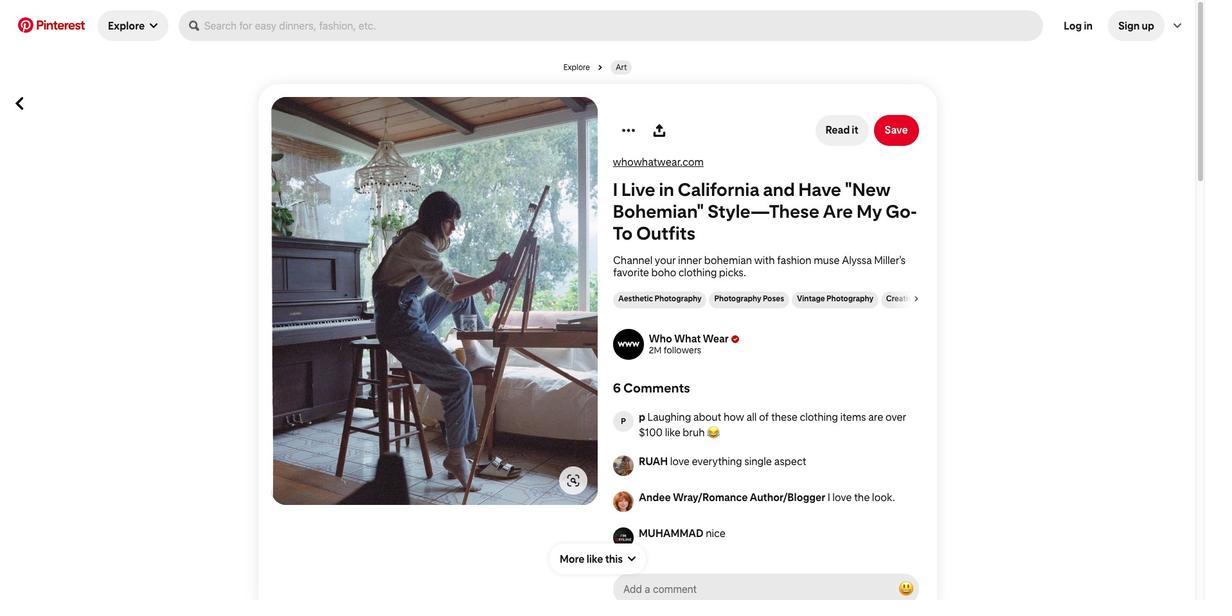 Task type: locate. For each thing, give the bounding box(es) containing it.
1 vertical spatial in
[[660, 178, 675, 200]]

photography
[[655, 294, 702, 303], [715, 294, 762, 303], [827, 294, 874, 303]]

log
[[1065, 20, 1083, 32]]

sign
[[1119, 20, 1141, 32]]

clothing
[[679, 267, 717, 279], [800, 411, 839, 424]]

love
[[671, 456, 690, 468], [833, 492, 853, 504]]

in right live
[[660, 178, 675, 200]]

how
[[724, 411, 745, 424]]

photography for vintage photography
[[827, 294, 874, 303]]

log in
[[1065, 20, 1093, 32]]

i left live
[[614, 178, 619, 200]]

who what wear link
[[650, 333, 745, 345]]

whowhatwear image
[[614, 329, 644, 360]]

1 horizontal spatial like
[[665, 427, 681, 439]]

andee wray/romance author/blogger link
[[639, 492, 826, 504]]

boho
[[652, 267, 677, 279]]

a woman sitting at a table with an easel and paintbrush in her hand image
[[271, 97, 598, 505], [271, 97, 598, 505]]

style—these
[[708, 200, 820, 222]]

p link
[[639, 411, 646, 424]]

laughing
[[648, 411, 692, 424]]

bohemian
[[705, 254, 753, 267]]

😃 button
[[614, 574, 920, 601], [894, 577, 920, 601]]

read it
[[826, 124, 859, 136]]

read it button
[[816, 115, 870, 146]]

clothing left items
[[800, 411, 839, 424]]

1 vertical spatial love
[[833, 492, 853, 504]]

muhammad nice
[[639, 528, 726, 540]]

3 photography from the left
[[827, 294, 874, 303]]

0 vertical spatial like
[[665, 427, 681, 439]]

in
[[1085, 20, 1093, 32], [660, 178, 675, 200]]

this
[[606, 553, 623, 566]]

wear
[[704, 333, 730, 345]]

bruh
[[683, 427, 705, 439]]

0 horizontal spatial love
[[671, 456, 690, 468]]

1 horizontal spatial i
[[828, 492, 831, 504]]

pinterest image
[[18, 17, 33, 32]]

explore link
[[564, 63, 590, 72]]

1 horizontal spatial explore
[[564, 63, 590, 72]]

aspect
[[775, 456, 807, 468]]

clothing inside laughing about how all of these clothing items are over $100 like bruh 😂
[[800, 411, 839, 424]]

love right ruah link
[[671, 456, 690, 468]]

0 horizontal spatial explore
[[108, 20, 145, 32]]

love left the the
[[833, 492, 853, 504]]

explore button
[[98, 10, 168, 41]]

Search text field
[[204, 10, 1039, 41]]

1 vertical spatial like
[[587, 553, 604, 566]]

are
[[824, 200, 854, 222]]

"new
[[846, 178, 892, 200]]

ruah love everything single aspect
[[639, 456, 807, 468]]

0 vertical spatial explore
[[108, 20, 145, 32]]

clothing right boho
[[679, 267, 717, 279]]

1 horizontal spatial clothing
[[800, 411, 839, 424]]

0 vertical spatial in
[[1085, 20, 1093, 32]]

0 horizontal spatial i
[[614, 178, 619, 200]]

author/blogger
[[750, 492, 826, 504]]

1 photography from the left
[[655, 294, 702, 303]]

alyssa
[[842, 254, 873, 267]]

😃
[[899, 580, 915, 598]]

like inside more like this button
[[587, 553, 604, 566]]

pinterest button
[[10, 17, 92, 34]]

these
[[772, 411, 798, 424]]

0 horizontal spatial photography
[[655, 294, 702, 303]]

ruah
[[639, 456, 668, 468]]

1 horizontal spatial photography
[[715, 294, 762, 303]]

explore inside dropdown button
[[108, 20, 145, 32]]

explore
[[108, 20, 145, 32], [564, 63, 590, 72]]

i
[[614, 178, 619, 200], [828, 492, 831, 504]]

pinterest link
[[10, 17, 92, 32]]

0 vertical spatial love
[[671, 456, 690, 468]]

whowhatwear.com button
[[614, 156, 705, 168]]

like down laughing
[[665, 427, 681, 439]]

clothing inside channel your inner bohemian with fashion muse alyssa miller's favorite boho clothing picks.
[[679, 267, 717, 279]]

outfits
[[637, 222, 696, 244]]

photography down boho
[[655, 294, 702, 303]]

followers
[[664, 345, 702, 356]]

2 horizontal spatial photography
[[827, 294, 874, 303]]

california
[[679, 178, 760, 200]]

scroll image
[[915, 296, 920, 301]]

wray/romance
[[673, 492, 748, 504]]

1 vertical spatial clothing
[[800, 411, 839, 424]]

0 vertical spatial i
[[614, 178, 619, 200]]

6 comments
[[614, 380, 691, 396]]

log in button
[[1054, 10, 1104, 41]]

save button
[[875, 115, 920, 146]]

0 horizontal spatial like
[[587, 553, 604, 566]]

photography down 'alyssa'
[[827, 294, 874, 303]]

1 vertical spatial i
[[828, 492, 831, 504]]

fashion
[[778, 254, 812, 267]]

i left the the
[[828, 492, 831, 504]]

😂
[[708, 427, 720, 439]]

badge icon image
[[732, 335, 740, 343]]

in right log
[[1085, 20, 1093, 32]]

sign up button
[[1109, 10, 1165, 41]]

2m followers
[[650, 345, 702, 356]]

1 horizontal spatial in
[[1085, 20, 1093, 32]]

like left this
[[587, 553, 604, 566]]

0 vertical spatial clothing
[[679, 267, 717, 279]]

ruah link
[[639, 456, 668, 468]]

0 horizontal spatial in
[[660, 178, 675, 200]]

0 horizontal spatial clothing
[[679, 267, 717, 279]]

photography down picks.
[[715, 294, 762, 303]]



Task type: vqa. For each thing, say whether or not it's contained in the screenshot.
bottommost The "Clothing"
yes



Task type: describe. For each thing, give the bounding box(es) containing it.
comments
[[624, 380, 691, 396]]

andee wray/romance author/blogger i love the look.
[[639, 492, 896, 504]]

1 vertical spatial explore
[[564, 63, 590, 72]]

channel your inner bohemian with fashion muse alyssa miller's favorite boho clothing picks.
[[614, 254, 906, 279]]

bohemian"
[[614, 200, 705, 222]]

photography poses
[[715, 294, 785, 303]]

all
[[747, 411, 757, 424]]

more like this
[[560, 553, 623, 566]]

photography poses link
[[715, 294, 785, 303]]

in inside button
[[1085, 20, 1093, 32]]

p
[[639, 411, 646, 424]]

what
[[675, 333, 702, 345]]

look.
[[873, 492, 896, 504]]

with
[[755, 254, 775, 267]]

like inside laughing about how all of these clothing items are over $100 like bruh 😂
[[665, 427, 681, 439]]

of
[[760, 411, 770, 424]]

p image
[[614, 411, 634, 432]]

vintage photography
[[798, 294, 874, 303]]

whowhatwear.com
[[614, 156, 705, 168]]

ruah image
[[614, 456, 634, 476]]

favorite
[[614, 267, 650, 279]]

and
[[764, 178, 796, 200]]

to
[[614, 222, 633, 244]]

art
[[616, 63, 627, 72]]

more
[[560, 553, 585, 566]]

andee
[[639, 492, 671, 504]]

the
[[855, 492, 870, 504]]

photography for aesthetic photography
[[655, 294, 702, 303]]

miller's
[[875, 254, 906, 267]]

art link
[[616, 63, 627, 72]]

2 photography from the left
[[715, 294, 762, 303]]

andee wray/romance author/blogger image
[[614, 492, 634, 512]]

vintage
[[798, 294, 826, 303]]

muhammad
[[639, 528, 704, 540]]

click to shop image
[[567, 474, 580, 487]]

go-
[[887, 200, 918, 222]]

your
[[655, 254, 676, 267]]

search icon image
[[189, 21, 199, 31]]

up
[[1143, 20, 1155, 32]]

2m
[[650, 345, 662, 356]]

more like this button
[[550, 544, 646, 575]]

muhammad image
[[614, 528, 634, 548]]

breadcrumb arrow image
[[598, 65, 603, 70]]

who what wear
[[650, 333, 730, 345]]

aesthetic
[[619, 294, 654, 303]]

single
[[745, 456, 772, 468]]

inner
[[679, 254, 702, 267]]

channel your inner bohemian with fashion muse alyssa miller's favorite boho clothing picks. button
[[614, 254, 920, 279]]

picks.
[[720, 267, 747, 279]]

6
[[614, 380, 622, 396]]

have
[[799, 178, 842, 200]]

aesthetic photography
[[619, 294, 702, 303]]

who
[[650, 333, 673, 345]]

$100
[[639, 427, 663, 439]]

sign up
[[1119, 20, 1155, 32]]

save
[[886, 124, 909, 136]]

about
[[694, 411, 722, 424]]

live
[[622, 178, 656, 200]]

channel
[[614, 254, 653, 267]]

muse
[[814, 254, 840, 267]]

over
[[886, 411, 907, 424]]

read
[[826, 124, 851, 136]]

items
[[841, 411, 867, 424]]

poses
[[763, 294, 785, 303]]

pinterest
[[36, 17, 85, 32]]

in inside i live in california and have "new bohemian" style—these are my go- to outfits
[[660, 178, 675, 200]]

everything
[[692, 456, 743, 468]]

aesthetic photography link
[[619, 294, 702, 303]]

i inside i live in california and have "new bohemian" style—these are my go- to outfits
[[614, 178, 619, 200]]

muhammad link
[[639, 528, 704, 540]]

vintage photography link
[[798, 294, 874, 303]]

are
[[869, 411, 884, 424]]

nice
[[706, 528, 726, 540]]

it
[[853, 124, 859, 136]]

laughing about how all of these clothing items are over $100 like bruh 😂
[[639, 411, 909, 439]]

my
[[857, 200, 883, 222]]

Add a comment field
[[625, 584, 884, 595]]

1 horizontal spatial love
[[833, 492, 853, 504]]



